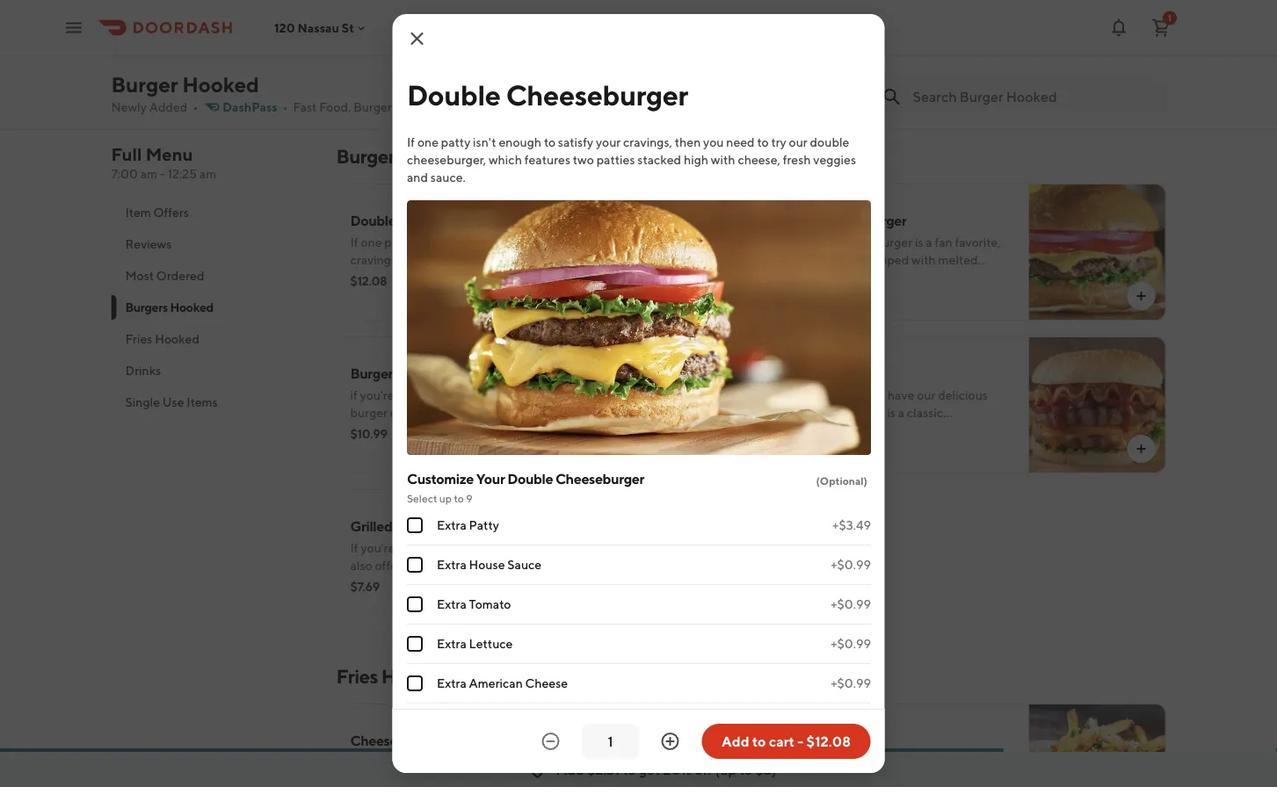 Task type: vqa. For each thing, say whether or not it's contained in the screenshot.
Blue Willow 夜来湘's the fee
no



Task type: describe. For each thing, give the bounding box(es) containing it.
drinks
[[125, 364, 161, 378]]

melted for cheese fries classic french fries topped with melted cheddar cheese, for a simple and satisfyin
[[530, 756, 570, 770]]

0 vertical spatial cheese
[[451, 559, 491, 573]]

tomato
[[469, 598, 511, 612]]

2 vertical spatial bacon
[[957, 423, 992, 438]]

extra for extra tomato
[[437, 598, 466, 612]]

add for add $2.31 to get 20% off (up to $3)
[[557, 762, 585, 779]]

and for cheese fries classic french fries topped with melted cheddar cheese, for a simple and satisfyin
[[510, 773, 532, 788]]

our inside seasoned fries classic french fries mixed in our signature seasoning for a simple and satisfying side.
[[932, 756, 951, 770]]

extra for extra house sauce
[[437, 558, 466, 573]]

features
[[524, 153, 570, 167]]

most ordered
[[125, 269, 204, 283]]

side. for seasoned
[[976, 773, 1001, 788]]

seasoning
[[773, 773, 828, 788]]

fries inside the cheese fries classic french fries topped with melted cheddar cheese, for a simple and satisfying side.
[[420, 33, 444, 47]]

ordered
[[156, 269, 204, 283]]

0 vertical spatial burgers
[[354, 100, 397, 114]]

a inside the cheese fries classic french fries topped with melted cheddar cheese, for a simple and satisfying side.
[[448, 51, 455, 65]]

item offers
[[125, 205, 189, 220]]

2 • from the left
[[283, 100, 288, 114]]

st
[[342, 20, 354, 35]]

two
[[573, 153, 594, 167]]

a inside 'bacon burger for bacon lovers, we have our delicious bacon burger, which is a classic cheeseburger topped with crispy bacon strips.'
[[898, 406, 905, 420]]

then
[[675, 135, 701, 150]]

with inside if one patty isn't enough to satisfy your cravings, then you need to try our double cheeseburger, which features two patties stacked high with cheese, fresh veggies and sauce.
[[711, 153, 735, 167]]

notification bell image
[[1109, 17, 1130, 38]]

simple inside the cheese fries classic french fries topped with melted cheddar cheese, for a simple and satisfying side.
[[457, 51, 494, 65]]

patty
[[469, 518, 499, 533]]

+$0.99 for extra tomato
[[831, 598, 871, 612]]

1
[[1169, 13, 1172, 23]]

burger inside 'bacon burger for bacon lovers, we have our delicious bacon burger, which is a classic cheeseburger topped with crispy bacon strips.'
[[814, 365, 857, 382]]

delicious
[[939, 388, 988, 403]]

for for seasoned fries classic french fries mixed in our signature seasoning for a simple and satisfying side.
[[831, 773, 846, 788]]

a inside seasoned fries classic french fries mixed in our signature seasoning for a simple and satisfying side.
[[849, 773, 855, 788]]

grilled cheese if you're not in the mood for a burger, we also offer a grilled cheese sandwich that's perfect for cheese lovers.
[[350, 518, 579, 591]]

with inside 'bacon burger for bacon lovers, we have our delicious bacon burger, which is a classic cheeseburger topped with crispy bacon strips.'
[[895, 423, 920, 438]]

most ordered button
[[111, 260, 315, 292]]

dashpass •
[[223, 100, 288, 114]]

(optional)
[[816, 475, 868, 487]]

fries hooked inside button
[[125, 332, 200, 346]]

extra for extra american cheese
[[437, 677, 466, 691]]

enough
[[499, 135, 541, 150]]

extra for extra patty
[[437, 518, 466, 533]]

american
[[469, 677, 523, 691]]

melted for cheese fries classic french fries topped with melted cheddar cheese, for a simple and satisfying side.
[[516, 33, 556, 47]]

french inside the cheese fries classic french fries topped with melted cheddar cheese, for a simple and satisfying side.
[[378, 33, 418, 47]]

1 • from the left
[[193, 100, 198, 114]]

$12.07
[[773, 427, 808, 441]]

1 vertical spatial fries hooked
[[336, 666, 450, 689]]

and for cheese fries classic french fries topped with melted cheddar cheese, for a simple and satisfying side.
[[496, 51, 517, 65]]

strips.
[[773, 441, 806, 456]]

cheese inside grilled cheese if you're not in the mood for a burger, we also offer a grilled cheese sandwich that's perfect for cheese lovers.
[[395, 518, 442, 535]]

extra patty
[[437, 518, 499, 533]]

classic for cheese fries classic french fries topped with melted cheddar cheese, for a simple and satisfyin
[[350, 756, 390, 770]]

menu
[[146, 144, 193, 165]]

seasoned
[[773, 733, 833, 750]]

12:25
[[168, 167, 197, 181]]

and inside classic cheeseburger our classic cheeseburger is a fan favorite, with a juicy patty topped with melted cheese, fresh veggies, and our secret sauce.
[[896, 270, 917, 285]]

cheddar for cheese fries classic french fries topped with melted cheddar cheese, for a simple and satisfyin
[[350, 773, 397, 788]]

melted inside classic cheeseburger our classic cheeseburger is a fan favorite, with a juicy patty topped with melted cheese, fresh veggies, and our secret sauce.
[[939, 253, 978, 267]]

1 vertical spatial cheese
[[412, 576, 452, 591]]

burger, for burger
[[810, 406, 849, 420]]

patties
[[596, 153, 635, 167]]

a inside cheese fries classic french fries topped with melted cheddar cheese, for a simple and satisfyin
[[462, 773, 469, 788]]

to left get
[[623, 762, 636, 779]]

fresh inside if one patty isn't enough to satisfy your cravings, then you need to try our double cheeseburger, which features two patties stacked high with cheese, fresh veggies and sauce.
[[783, 153, 811, 167]]

single use items button
[[111, 387, 315, 419]]

satisfying for cheese
[[520, 51, 573, 65]]

mood
[[453, 541, 486, 556]]

food,
[[319, 100, 351, 114]]

to left $3)
[[740, 762, 753, 779]]

extra tomato
[[437, 598, 511, 612]]

1 horizontal spatial burgers hooked
[[336, 145, 475, 168]]

1 horizontal spatial burger
[[350, 365, 393, 382]]

and inside if one patty isn't enough to satisfy your cravings, then you need to try our double cheeseburger, which features two patties stacked high with cheese, fresh veggies and sauce.
[[407, 170, 428, 185]]

open menu image
[[63, 17, 84, 38]]

cheese, inside the cheese fries classic french fries topped with melted cheddar cheese, for a simple and satisfying side.
[[385, 51, 428, 65]]

extra lettuce
[[437, 637, 513, 652]]

0 horizontal spatial double
[[350, 212, 396, 229]]

nassau
[[298, 20, 339, 35]]

if inside if one patty isn't enough to satisfy your cravings, then you need to try our double cheeseburger, which features two patties stacked high with cheese, fresh veggies and sauce.
[[407, 135, 415, 150]]

topped inside the cheese fries classic french fries topped with melted cheddar cheese, for a simple and satisfying side.
[[446, 33, 487, 47]]

add item to cart image for burger hooked
[[713, 442, 727, 456]]

fries for seasoned fries classic french fries mixed in our signature seasoning for a simple and satisfying side.
[[836, 733, 866, 750]]

single
[[125, 395, 160, 410]]

1 vertical spatial double cheeseburger
[[350, 212, 487, 229]]

added
[[149, 100, 188, 114]]

for
[[773, 388, 791, 403]]

add to cart - $12.08
[[722, 734, 851, 751]]

+$0.99 for extra lettuce
[[831, 637, 871, 652]]

fast food, burgers • 1.4 mi
[[293, 100, 448, 114]]

french for cheese fries
[[392, 756, 432, 770]]

classic for seasoned fries classic french fries mixed in our signature seasoning for a simple and satisfying side.
[[773, 756, 812, 770]]

120 nassau st button
[[274, 20, 368, 35]]

classic inside 'bacon burger for bacon lovers, we have our delicious bacon burger, which is a classic cheeseburger topped with crispy bacon strips.'
[[907, 406, 944, 420]]

fresh inside classic cheeseburger our classic cheeseburger is a fan favorite, with a juicy patty topped with melted cheese, fresh veggies, and our secret sauce.
[[818, 270, 846, 285]]

topped inside cheese fries classic french fries topped with melted cheddar cheese, for a simple and satisfyin
[[460, 756, 501, 770]]

cheddar for cheese fries classic french fries topped with melted cheddar cheese, for a simple and satisfying side.
[[336, 51, 383, 65]]

sauce
[[507, 558, 541, 573]]

cheese, inside classic cheeseburger our classic cheeseburger is a fan favorite, with a juicy patty topped with melted cheese, fresh veggies, and our secret sauce.
[[773, 270, 815, 285]]

extra house sauce
[[437, 558, 541, 573]]

newly
[[111, 100, 147, 114]]

topped inside 'bacon burger for bacon lovers, we have our delicious bacon burger, which is a classic cheeseburger topped with crispy bacon strips.'
[[852, 423, 893, 438]]

cheese fries classic french fries topped with melted cheddar cheese, for a simple and satisfyin
[[350, 733, 587, 788]]

(up
[[716, 762, 737, 779]]

cravings,
[[623, 135, 672, 150]]

grilled
[[350, 518, 393, 535]]

$10.99
[[350, 427, 388, 441]]

not
[[398, 541, 417, 556]]

bacon
[[773, 365, 812, 382]]

$12.08 inside add to cart - $12.08 button
[[807, 734, 851, 751]]

extra for extra lettuce
[[437, 637, 466, 652]]

classic cheeseburger image
[[1029, 184, 1167, 321]]

decrease quantity by 1 image
[[540, 732, 562, 753]]

patty inside classic cheeseburger our classic cheeseburger is a fan favorite, with a juicy patty topped with melted cheese, fresh veggies, and our secret sauce.
[[837, 253, 866, 267]]

to up the features
[[544, 135, 555, 150]]

up
[[439, 492, 452, 505]]

off
[[695, 762, 713, 779]]

patty inside if one patty isn't enough to satisfy your cravings, then you need to try our double cheeseburger, which features two patties stacked high with cheese, fresh veggies and sauce.
[[441, 135, 470, 150]]

+$3.49
[[832, 518, 871, 533]]

items
[[187, 395, 218, 410]]

1 button
[[1144, 10, 1179, 45]]

our inside 'bacon burger for bacon lovers, we have our delicious bacon burger, which is a classic cheeseburger topped with crispy bacon strips.'
[[917, 388, 936, 403]]

0 horizontal spatial burger
[[111, 72, 178, 97]]

hooked inside button
[[155, 332, 200, 346]]

1 vertical spatial burgers hooked
[[125, 300, 214, 315]]

Item Search search field
[[913, 87, 1152, 106]]

0 horizontal spatial burger hooked
[[111, 72, 259, 97]]

cheese inside group
[[525, 677, 568, 691]]

fries inside button
[[125, 332, 152, 346]]

with down fan
[[912, 253, 936, 267]]

fries for cheese fries classic french fries topped with melted cheddar cheese, for a simple and satisfyin
[[400, 733, 430, 750]]

$7.69
[[350, 580, 380, 594]]

is inside classic cheeseburger our classic cheeseburger is a fan favorite, with a juicy patty topped with melted cheese, fresh veggies, and our secret sauce.
[[915, 235, 924, 250]]

offer
[[375, 559, 402, 573]]

cheeseburger,
[[407, 153, 486, 167]]

for for cheese fries classic french fries topped with melted cheddar cheese, for a simple and satisfyin
[[444, 773, 460, 788]]

1 vertical spatial bacon
[[773, 406, 807, 420]]

fries for cheese fries classic french fries topped with melted cheddar cheese, for a simple and satisfying side.
[[386, 10, 416, 27]]

drinks button
[[111, 355, 315, 387]]

house
[[469, 558, 505, 573]]

cheese inside cheese fries classic french fries topped with melted cheddar cheese, for a simple and satisfyin
[[350, 733, 398, 750]]

you're
[[361, 541, 395, 556]]

lettuce
[[469, 637, 513, 652]]

1 vertical spatial burger hooked
[[350, 365, 445, 382]]

to left try
[[757, 135, 769, 150]]

reviews button
[[111, 229, 315, 260]]

lovers,
[[831, 388, 867, 403]]

item
[[125, 205, 151, 220]]

mixed
[[883, 756, 917, 770]]

classic inside classic cheeseburger our classic cheeseburger is a fan favorite, with a juicy patty topped with melted cheese, fresh veggies, and our secret sauce.
[[773, 212, 816, 229]]

cart
[[769, 734, 795, 751]]

side. for cheese
[[575, 51, 601, 65]]

fries for seasoned fries
[[856, 756, 880, 770]]

secret
[[941, 270, 976, 285]]

satisfy
[[558, 135, 593, 150]]

to inside button
[[753, 734, 766, 751]]

perfect
[[350, 576, 392, 591]]

$2.31
[[587, 762, 620, 779]]



Task type: locate. For each thing, give the bounding box(es) containing it.
with left crispy
[[895, 423, 920, 438]]

cheese, inside cheese fries classic french fries topped with melted cheddar cheese, for a simple and satisfyin
[[399, 773, 442, 788]]

double
[[810, 135, 849, 150]]

None checkbox
[[407, 518, 423, 534], [407, 558, 423, 573], [407, 518, 423, 534], [407, 558, 423, 573]]

• left 1.4
[[404, 100, 410, 114]]

double cheeseburger
[[407, 78, 688, 111], [350, 212, 487, 229]]

0 horizontal spatial which
[[488, 153, 522, 167]]

and inside seasoned fries classic french fries mixed in our signature seasoning for a simple and satisfying side.
[[897, 773, 918, 788]]

- inside button
[[798, 734, 804, 751]]

1 horizontal spatial double
[[407, 78, 500, 111]]

your
[[476, 471, 505, 488]]

burgers right food,
[[354, 100, 397, 114]]

extra down lovers.
[[437, 598, 466, 612]]

for for cheese fries classic french fries topped with melted cheddar cheese, for a simple and satisfying side.
[[430, 51, 446, 65]]

and for seasoned fries classic french fries mixed in our signature seasoning for a simple and satisfying side.
[[897, 773, 918, 788]]

0 horizontal spatial is
[[888, 406, 896, 420]]

4 extra from the top
[[437, 637, 466, 652]]

and up the enough
[[496, 51, 517, 65]]

2 vertical spatial melted
[[530, 756, 570, 770]]

add up (up
[[722, 734, 750, 751]]

1 vertical spatial is
[[888, 406, 896, 420]]

None checkbox
[[407, 597, 423, 613], [407, 637, 423, 653], [407, 676, 423, 692], [407, 597, 423, 613], [407, 637, 423, 653], [407, 676, 423, 692]]

isn't
[[473, 135, 496, 150]]

french
[[378, 33, 418, 47], [392, 756, 432, 770], [814, 756, 854, 770]]

1 extra from the top
[[437, 518, 466, 533]]

1 horizontal spatial add item to cart image
[[1135, 442, 1149, 456]]

fresh down juicy
[[818, 270, 846, 285]]

1 vertical spatial double
[[350, 212, 396, 229]]

4 +$0.99 from the top
[[831, 677, 871, 691]]

1 vertical spatial side.
[[976, 773, 1001, 788]]

our right have
[[917, 388, 936, 403]]

with down extra american cheese
[[504, 756, 528, 770]]

need
[[726, 135, 755, 150]]

is down have
[[888, 406, 896, 420]]

double cheeseburger up the enough
[[407, 78, 688, 111]]

fries
[[386, 10, 416, 27], [125, 332, 152, 346], [336, 666, 378, 689], [400, 733, 430, 750], [836, 733, 866, 750]]

burger up newly added •
[[111, 72, 178, 97]]

topped up veggies,
[[869, 253, 910, 267]]

burger, down "lovers,"
[[810, 406, 849, 420]]

burgers down most
[[125, 300, 168, 315]]

1 horizontal spatial classic
[[907, 406, 944, 420]]

cheese fries image
[[607, 704, 744, 788]]

1 vertical spatial cheeseburger
[[773, 423, 850, 438]]

favorite,
[[955, 235, 1001, 250]]

1 horizontal spatial fries hooked
[[336, 666, 450, 689]]

cheese, inside if one patty isn't enough to satisfy your cravings, then you need to try our double cheeseburger, which features two patties stacked high with cheese, fresh veggies and sauce.
[[738, 153, 780, 167]]

double cheeseburger inside dialog
[[407, 78, 688, 111]]

and right veggies,
[[896, 270, 917, 285]]

which inside 'bacon burger for bacon lovers, we have our delicious bacon burger, which is a classic cheeseburger topped with crispy bacon strips.'
[[852, 406, 885, 420]]

to inside customize your double cheeseburger select up to 9
[[454, 492, 464, 505]]

double cheeseburger down "cheeseburger,"
[[350, 212, 487, 229]]

classic up crispy
[[907, 406, 944, 420]]

for inside the cheese fries classic french fries topped with melted cheddar cheese, for a simple and satisfying side.
[[430, 51, 446, 65]]

classic inside classic cheeseburger our classic cheeseburger is a fan favorite, with a juicy patty topped with melted cheese, fresh veggies, and our secret sauce.
[[797, 235, 833, 250]]

fast
[[293, 100, 317, 114]]

2 horizontal spatial double
[[507, 471, 553, 488]]

0 vertical spatial side.
[[575, 51, 601, 65]]

our left secret
[[920, 270, 939, 285]]

for inside seasoned fries classic french fries mixed in our signature seasoning for a simple and satisfying side.
[[831, 773, 846, 788]]

1 am from the left
[[140, 167, 158, 181]]

add item to cart image
[[713, 442, 727, 456], [1135, 442, 1149, 456]]

satisfying for seasoned
[[920, 773, 973, 788]]

which inside if one patty isn't enough to satisfy your cravings, then you need to try our double cheeseburger, which features two patties stacked high with cheese, fresh veggies and sauce.
[[488, 153, 522, 167]]

in inside seasoned fries classic french fries mixed in our signature seasoning for a simple and satisfying side.
[[919, 756, 929, 770]]

cheddar inside the cheese fries classic french fries topped with melted cheddar cheese, for a simple and satisfying side.
[[336, 51, 383, 65]]

topped down american
[[460, 756, 501, 770]]

add item to cart image
[[713, 289, 727, 303], [1135, 289, 1149, 303]]

Current quantity is 1 number field
[[593, 733, 628, 752]]

2 horizontal spatial burger
[[814, 365, 857, 382]]

extra up the
[[437, 518, 466, 533]]

extra left the lettuce
[[437, 637, 466, 652]]

0 vertical spatial if
[[407, 135, 415, 150]]

fries hooked button
[[111, 324, 315, 355]]

burger, for cheese
[[515, 541, 555, 556]]

1 horizontal spatial patty
[[837, 253, 866, 267]]

1 horizontal spatial satisfying
[[920, 773, 973, 788]]

add for add to cart - $12.08
[[722, 734, 750, 751]]

add to cart - $12.08 button
[[702, 725, 871, 760]]

cheddar
[[336, 51, 383, 65], [350, 773, 397, 788]]

and down "cheeseburger,"
[[407, 170, 428, 185]]

20%
[[663, 762, 692, 779]]

cheese inside the cheese fries classic french fries topped with melted cheddar cheese, for a simple and satisfying side.
[[336, 10, 384, 27]]

- inside the full menu 7:00 am - 12:25 am
[[160, 167, 165, 181]]

1 horizontal spatial is
[[915, 235, 924, 250]]

0 vertical spatial burgers hooked
[[336, 145, 475, 168]]

cheese down the "grilled"
[[412, 576, 452, 591]]

+$0.99 for extra american cheese
[[831, 677, 871, 691]]

add item to cart image for classic cheeseburger
[[1135, 289, 1149, 303]]

1 horizontal spatial burger hooked
[[350, 365, 445, 382]]

0 horizontal spatial if
[[350, 541, 358, 556]]

am right 7:00
[[140, 167, 158, 181]]

1 vertical spatial in
[[919, 756, 929, 770]]

cheeseburger up strips.
[[773, 423, 850, 438]]

french for seasoned fries
[[814, 756, 854, 770]]

1 horizontal spatial am
[[199, 167, 217, 181]]

grilled cheese image
[[607, 490, 744, 627]]

sandwich
[[493, 559, 546, 573]]

7:00
[[111, 167, 138, 181]]

0 horizontal spatial patty
[[441, 135, 470, 150]]

your
[[596, 135, 621, 150]]

satisfying inside seasoned fries classic french fries mixed in our signature seasoning for a simple and satisfying side.
[[920, 773, 973, 788]]

sauce. down "cheeseburger,"
[[430, 170, 465, 185]]

cheeseburger inside 'bacon burger for bacon lovers, we have our delicious bacon burger, which is a classic cheeseburger topped with crispy bacon strips.'
[[773, 423, 850, 438]]

try
[[771, 135, 786, 150]]

cheeseburger inside classic cheeseburger our classic cheeseburger is a fan favorite, with a juicy patty topped with melted cheese, fresh veggies, and our secret sauce.
[[836, 235, 913, 250]]

1 vertical spatial which
[[852, 406, 885, 420]]

add left $2.31
[[557, 762, 585, 779]]

0 horizontal spatial fries hooked
[[125, 332, 200, 346]]

fries inside seasoned fries classic french fries mixed in our signature seasoning for a simple and satisfying side.
[[856, 756, 880, 770]]

increase quantity by 1 image
[[660, 732, 681, 753]]

1 vertical spatial if
[[350, 541, 358, 556]]

- right cart
[[798, 734, 804, 751]]

1 horizontal spatial add
[[722, 734, 750, 751]]

burger
[[111, 72, 178, 97], [350, 365, 393, 382], [814, 365, 857, 382]]

0 horizontal spatial add item to cart image
[[713, 442, 727, 456]]

2 +$0.99 from the top
[[831, 598, 871, 612]]

classic inside seasoned fries classic french fries mixed in our signature seasoning for a simple and satisfying side.
[[773, 756, 812, 770]]

and
[[496, 51, 517, 65], [407, 170, 428, 185], [896, 270, 917, 285], [510, 773, 532, 788], [897, 773, 918, 788]]

sauce. right secret
[[978, 270, 1013, 285]]

our inside classic cheeseburger our classic cheeseburger is a fan favorite, with a juicy patty topped with melted cheese, fresh veggies, and our secret sauce.
[[920, 270, 939, 285]]

in inside grilled cheese if you're not in the mood for a burger, we also offer a grilled cheese sandwich that's perfect for cheese lovers.
[[419, 541, 429, 556]]

burger up "lovers,"
[[814, 365, 857, 382]]

cheeseburger up veggies,
[[836, 235, 913, 250]]

0 vertical spatial double cheeseburger
[[407, 78, 688, 111]]

1 horizontal spatial in
[[919, 756, 929, 770]]

simple for seasoned fries
[[858, 773, 894, 788]]

bacon
[[794, 388, 828, 403], [773, 406, 807, 420], [957, 423, 992, 438]]

french inside seasoned fries classic french fries mixed in our signature seasoning for a simple and satisfying side.
[[814, 756, 854, 770]]

$3)
[[756, 762, 777, 779]]

1 vertical spatial sauce.
[[978, 270, 1013, 285]]

sauce. inside if one patty isn't enough to satisfy your cravings, then you need to try our double cheeseburger, which features two patties stacked high with cheese, fresh veggies and sauce.
[[430, 170, 465, 185]]

0 vertical spatial classic
[[797, 235, 833, 250]]

burger hooked
[[111, 72, 259, 97], [350, 365, 445, 382]]

add $2.31 to get 20% off (up to $3)
[[557, 762, 777, 779]]

which down "lovers,"
[[852, 406, 885, 420]]

2 add item to cart image from the left
[[1135, 442, 1149, 456]]

use
[[162, 395, 184, 410]]

add item to cart image for double cheeseburger
[[713, 289, 727, 303]]

customize your double cheeseburger select up to 9
[[407, 471, 644, 505]]

1 horizontal spatial fresh
[[818, 270, 846, 285]]

with down our
[[773, 253, 797, 267]]

customize your double cheeseburger group
[[407, 470, 871, 788]]

0 vertical spatial in
[[419, 541, 429, 556]]

0 vertical spatial which
[[488, 153, 522, 167]]

fresh down try
[[783, 153, 811, 167]]

one
[[417, 135, 438, 150]]

bacon down bacon
[[794, 388, 828, 403]]

double cheeseburger image
[[607, 184, 744, 321]]

0 vertical spatial sauce.
[[430, 170, 465, 185]]

3 extra from the top
[[437, 598, 466, 612]]

to left cart
[[753, 734, 766, 751]]

fries inside the cheese fries classic french fries topped with melted cheddar cheese, for a simple and satisfying side.
[[386, 10, 416, 27]]

0 vertical spatial burger hooked
[[111, 72, 259, 97]]

1 horizontal spatial side.
[[976, 773, 1001, 788]]

to left 9
[[454, 492, 464, 505]]

3 • from the left
[[404, 100, 410, 114]]

our left signature
[[932, 756, 951, 770]]

we inside 'bacon burger for bacon lovers, we have our delicious bacon burger, which is a classic cheeseburger topped with crispy bacon strips.'
[[869, 388, 886, 403]]

and down mixed
[[897, 773, 918, 788]]

have
[[888, 388, 915, 403]]

classic
[[797, 235, 833, 250], [907, 406, 944, 420]]

veggies,
[[848, 270, 894, 285]]

seasoned fries classic french fries mixed in our signature seasoning for a simple and satisfying side.
[[773, 733, 1005, 788]]

cheeseburger inside customize your double cheeseburger select up to 9
[[555, 471, 644, 488]]

that's
[[548, 559, 579, 573]]

burgers hooked down 1.4
[[336, 145, 475, 168]]

bacon burger image
[[1029, 337, 1167, 474]]

0 horizontal spatial satisfying
[[520, 51, 573, 65]]

1 vertical spatial classic
[[907, 406, 944, 420]]

also
[[350, 559, 373, 573]]

cheese down mood
[[451, 559, 491, 573]]

our
[[789, 135, 808, 150], [920, 270, 939, 285], [917, 388, 936, 403], [932, 756, 951, 770]]

item offers button
[[111, 197, 315, 229]]

0 horizontal spatial fresh
[[783, 153, 811, 167]]

burger hooked image
[[607, 337, 744, 474]]

2 add item to cart image from the left
[[1135, 289, 1149, 303]]

1 horizontal spatial -
[[798, 734, 804, 751]]

2 extra from the top
[[437, 558, 466, 573]]

fries inside cheese fries classic french fries topped with melted cheddar cheese, for a simple and satisfyin
[[434, 756, 458, 770]]

we inside grilled cheese if you're not in the mood for a burger, we also offer a grilled cheese sandwich that's perfect for cheese lovers.
[[557, 541, 573, 556]]

satisfying inside the cheese fries classic french fries topped with melted cheddar cheese, for a simple and satisfying side.
[[520, 51, 573, 65]]

our right try
[[789, 135, 808, 150]]

0 horizontal spatial sauce.
[[430, 170, 465, 185]]

topped right close double cheeseburger image
[[446, 33, 487, 47]]

classic cheeseburger our classic cheeseburger is a fan favorite, with a juicy patty topped with melted cheese, fresh veggies, and our secret sauce.
[[773, 212, 1013, 285]]

juicy
[[808, 253, 834, 267]]

classic inside cheese fries classic french fries topped with melted cheddar cheese, for a simple and satisfyin
[[350, 756, 390, 770]]

side. down signature
[[976, 773, 1001, 788]]

0 vertical spatial cheeseburger
[[836, 235, 913, 250]]

2 horizontal spatial •
[[404, 100, 410, 114]]

cheeseburger inside classic cheeseburger our classic cheeseburger is a fan favorite, with a juicy patty topped with melted cheese, fresh veggies, and our secret sauce.
[[818, 212, 907, 229]]

fries inside seasoned fries classic french fries mixed in our signature seasoning for a simple and satisfying side.
[[836, 733, 866, 750]]

side. inside the cheese fries classic french fries topped with melted cheddar cheese, for a simple and satisfying side.
[[575, 51, 601, 65]]

close double cheeseburger image
[[407, 28, 428, 49]]

we up that's at the left of page
[[557, 541, 573, 556]]

1 vertical spatial -
[[798, 734, 804, 751]]

burger, inside 'bacon burger for bacon lovers, we have our delicious bacon burger, which is a classic cheeseburger topped with crispy bacon strips.'
[[810, 406, 849, 420]]

burgers down fast food, burgers • 1.4 mi
[[336, 145, 403, 168]]

in right mixed
[[919, 756, 929, 770]]

1 items, open order cart image
[[1151, 17, 1172, 38]]

signature
[[953, 756, 1005, 770]]

0 vertical spatial burger,
[[810, 406, 849, 420]]

burger up $10.99
[[350, 365, 393, 382]]

- left 12:25
[[160, 167, 165, 181]]

1 add item to cart image from the left
[[713, 289, 727, 303]]

0 vertical spatial cheddar
[[336, 51, 383, 65]]

burgers
[[354, 100, 397, 114], [336, 145, 403, 168], [125, 300, 168, 315]]

-
[[160, 167, 165, 181], [798, 734, 804, 751]]

0 vertical spatial satisfying
[[520, 51, 573, 65]]

0 vertical spatial we
[[869, 388, 886, 403]]

cheese fries classic french fries topped with melted cheddar cheese, for a simple and satisfying side.
[[336, 10, 601, 65]]

simple
[[457, 51, 494, 65], [471, 773, 508, 788], [858, 773, 894, 788]]

0 horizontal spatial add
[[557, 762, 585, 779]]

in left the
[[419, 541, 429, 556]]

if one patty isn't enough to satisfy your cravings, then you need to try our double cheeseburger, which features two patties stacked high with cheese, fresh veggies and sauce.
[[407, 135, 856, 185]]

veggies
[[813, 153, 856, 167]]

1 vertical spatial melted
[[939, 253, 978, 267]]

0 vertical spatial double
[[407, 78, 500, 111]]

topped down "lovers,"
[[852, 423, 893, 438]]

0 vertical spatial add
[[722, 734, 750, 751]]

patty up "cheeseburger,"
[[441, 135, 470, 150]]

+$0.99
[[831, 558, 871, 573], [831, 598, 871, 612], [831, 637, 871, 652], [831, 677, 871, 691]]

add inside button
[[722, 734, 750, 751]]

0 horizontal spatial •
[[193, 100, 198, 114]]

classic inside the cheese fries classic french fries topped with melted cheddar cheese, for a simple and satisfying side.
[[336, 33, 376, 47]]

am right 12:25
[[199, 167, 217, 181]]

our inside if one patty isn't enough to satisfy your cravings, then you need to try our double cheeseburger, which features two patties stacked high with cheese, fresh veggies and sauce.
[[789, 135, 808, 150]]

is left fan
[[915, 235, 924, 250]]

fries
[[420, 33, 444, 47], [434, 756, 458, 770], [856, 756, 880, 770]]

melted inside the cheese fries classic french fries topped with melted cheddar cheese, for a simple and satisfying side.
[[516, 33, 556, 47]]

120
[[274, 20, 295, 35]]

1 add item to cart image from the left
[[713, 442, 727, 456]]

which down the enough
[[488, 153, 522, 167]]

0 horizontal spatial in
[[419, 541, 429, 556]]

melted inside cheese fries classic french fries topped with melted cheddar cheese, for a simple and satisfyin
[[530, 756, 570, 770]]

is inside 'bacon burger for bacon lovers, we have our delicious bacon burger, which is a classic cheeseburger topped with crispy bacon strips.'
[[888, 406, 896, 420]]

1 horizontal spatial $12.08
[[807, 734, 851, 751]]

120 nassau st
[[274, 20, 354, 35]]

side. inside seasoned fries classic french fries mixed in our signature seasoning for a simple and satisfying side.
[[976, 773, 1001, 788]]

extra left american
[[437, 677, 466, 691]]

0 horizontal spatial side.
[[575, 51, 601, 65]]

0 vertical spatial patty
[[441, 135, 470, 150]]

• left fast
[[283, 100, 288, 114]]

1 vertical spatial patty
[[837, 253, 866, 267]]

add
[[722, 734, 750, 751], [557, 762, 585, 779]]

1.4
[[417, 100, 432, 114]]

burger, up the sauce at the left bottom of the page
[[515, 541, 555, 556]]

bacon down for
[[773, 406, 807, 420]]

our
[[773, 235, 795, 250]]

offers
[[154, 205, 189, 220]]

2 am from the left
[[199, 167, 217, 181]]

1 horizontal spatial sauce.
[[978, 270, 1013, 285]]

0 horizontal spatial we
[[557, 541, 573, 556]]

burgers hooked down most ordered
[[125, 300, 214, 315]]

sauce.
[[430, 170, 465, 185], [978, 270, 1013, 285]]

cheese
[[336, 10, 384, 27], [395, 518, 442, 535], [525, 677, 568, 691], [350, 733, 398, 750]]

topped inside classic cheeseburger our classic cheeseburger is a fan favorite, with a juicy patty topped with melted cheese, fresh veggies, and our secret sauce.
[[869, 253, 910, 267]]

burger hooked up added
[[111, 72, 259, 97]]

• right added
[[193, 100, 198, 114]]

the
[[432, 541, 451, 556]]

melted
[[516, 33, 556, 47], [939, 253, 978, 267], [530, 756, 570, 770]]

1 vertical spatial we
[[557, 541, 573, 556]]

2 vertical spatial double
[[507, 471, 553, 488]]

grilled
[[413, 559, 449, 573]]

high
[[684, 153, 708, 167]]

0 vertical spatial fresh
[[783, 153, 811, 167]]

and inside the cheese fries classic french fries topped with melted cheddar cheese, for a simple and satisfying side.
[[496, 51, 517, 65]]

side. up satisfy
[[575, 51, 601, 65]]

$8.79
[[773, 274, 803, 288]]

0 vertical spatial $12.08
[[350, 274, 387, 288]]

full menu 7:00 am - 12:25 am
[[111, 144, 217, 181]]

customize
[[407, 471, 474, 488]]

simple for cheese fries
[[471, 773, 508, 788]]

bacon right crispy
[[957, 423, 992, 438]]

0 vertical spatial melted
[[516, 33, 556, 47]]

and left $2.31
[[510, 773, 532, 788]]

1 horizontal spatial add item to cart image
[[1135, 289, 1149, 303]]

burger,
[[810, 406, 849, 420], [515, 541, 555, 556]]

lovers.
[[454, 576, 490, 591]]

for inside cheese fries classic french fries topped with melted cheddar cheese, for a simple and satisfyin
[[444, 773, 460, 788]]

with inside the cheese fries classic french fries topped with melted cheddar cheese, for a simple and satisfying side.
[[490, 33, 514, 47]]

double cheeseburger dialog
[[393, 14, 885, 788]]

0 vertical spatial -
[[160, 167, 165, 181]]

1 +$0.99 from the top
[[831, 558, 871, 573]]

burger hooked up $10.99
[[350, 365, 445, 382]]

0 horizontal spatial burger,
[[515, 541, 555, 556]]

if inside grilled cheese if you're not in the mood for a burger, we also offer a grilled cheese sandwich that's perfect for cheese lovers.
[[350, 541, 358, 556]]

cheeseburger
[[836, 235, 913, 250], [773, 423, 850, 438]]

1 horizontal spatial •
[[283, 100, 288, 114]]

simple inside seasoned fries classic french fries mixed in our signature seasoning for a simple and satisfying side.
[[858, 773, 894, 788]]

0 horizontal spatial classic
[[797, 235, 833, 250]]

reviews
[[125, 237, 172, 252]]

simple inside cheese fries classic french fries topped with melted cheddar cheese, for a simple and satisfyin
[[471, 773, 508, 788]]

stacked
[[637, 153, 681, 167]]

classic
[[336, 33, 376, 47], [773, 212, 816, 229], [350, 756, 390, 770], [773, 756, 812, 770]]

$12.08
[[350, 274, 387, 288], [807, 734, 851, 751]]

1 horizontal spatial which
[[852, 406, 885, 420]]

with down you
[[711, 153, 735, 167]]

+$0.99 for extra house sauce
[[831, 558, 871, 573]]

french inside cheese fries classic french fries topped with melted cheddar cheese, for a simple and satisfyin
[[392, 756, 432, 770]]

seasoned fries image
[[1029, 704, 1167, 788]]

patty
[[441, 135, 470, 150], [837, 253, 866, 267]]

with inside cheese fries classic french fries topped with melted cheddar cheese, for a simple and satisfyin
[[504, 756, 528, 770]]

1 vertical spatial satisfying
[[920, 773, 973, 788]]

0 horizontal spatial burgers hooked
[[125, 300, 214, 315]]

0 horizontal spatial add item to cart image
[[713, 289, 727, 303]]

with
[[490, 33, 514, 47], [711, 153, 735, 167], [773, 253, 797, 267], [912, 253, 936, 267], [895, 423, 920, 438], [504, 756, 528, 770]]

0 vertical spatial fries hooked
[[125, 332, 200, 346]]

1 vertical spatial burgers
[[336, 145, 403, 168]]

full
[[111, 144, 142, 165]]

cheddar inside cheese fries classic french fries topped with melted cheddar cheese, for a simple and satisfyin
[[350, 773, 397, 788]]

1 vertical spatial $12.08
[[807, 734, 851, 751]]

0 horizontal spatial -
[[160, 167, 165, 181]]

select
[[407, 492, 437, 505]]

if up the also
[[350, 541, 358, 556]]

2 vertical spatial burgers
[[125, 300, 168, 315]]

5 extra from the top
[[437, 677, 466, 691]]

double inside customize your double cheeseburger select up to 9
[[507, 471, 553, 488]]

1 horizontal spatial if
[[407, 135, 415, 150]]

add item to cart image for bacon burger
[[1135, 442, 1149, 456]]

9
[[466, 492, 472, 505]]

fan
[[935, 235, 953, 250]]

fries inside cheese fries classic french fries topped with melted cheddar cheese, for a simple and satisfyin
[[400, 733, 430, 750]]

0 horizontal spatial $12.08
[[350, 274, 387, 288]]

3 +$0.99 from the top
[[831, 637, 871, 652]]

1 vertical spatial fresh
[[818, 270, 846, 285]]

1 horizontal spatial we
[[869, 388, 886, 403]]

if left one
[[407, 135, 415, 150]]

0 vertical spatial bacon
[[794, 388, 828, 403]]

patty up veggies,
[[837, 253, 866, 267]]

with right close double cheeseburger image
[[490, 33, 514, 47]]

classic up juicy
[[797, 235, 833, 250]]

classic for cheese fries classic french fries topped with melted cheddar cheese, for a simple and satisfying side.
[[336, 33, 376, 47]]

a
[[448, 51, 455, 65], [926, 235, 933, 250], [799, 253, 806, 267], [898, 406, 905, 420], [506, 541, 513, 556], [404, 559, 411, 573], [462, 773, 469, 788], [849, 773, 855, 788]]

•
[[193, 100, 198, 114], [283, 100, 288, 114], [404, 100, 410, 114]]

burgers hooked
[[336, 145, 475, 168], [125, 300, 214, 315]]

burger, inside grilled cheese if you're not in the mood for a burger, we also offer a grilled cheese sandwich that's perfect for cheese lovers.
[[515, 541, 555, 556]]

fries for cheese fries
[[434, 756, 458, 770]]

and inside cheese fries classic french fries topped with melted cheddar cheese, for a simple and satisfyin
[[510, 773, 532, 788]]

we left have
[[869, 388, 886, 403]]

sauce. inside classic cheeseburger our classic cheeseburger is a fan favorite, with a juicy patty topped with melted cheese, fresh veggies, and our secret sauce.
[[978, 270, 1013, 285]]

extra down the
[[437, 558, 466, 573]]



